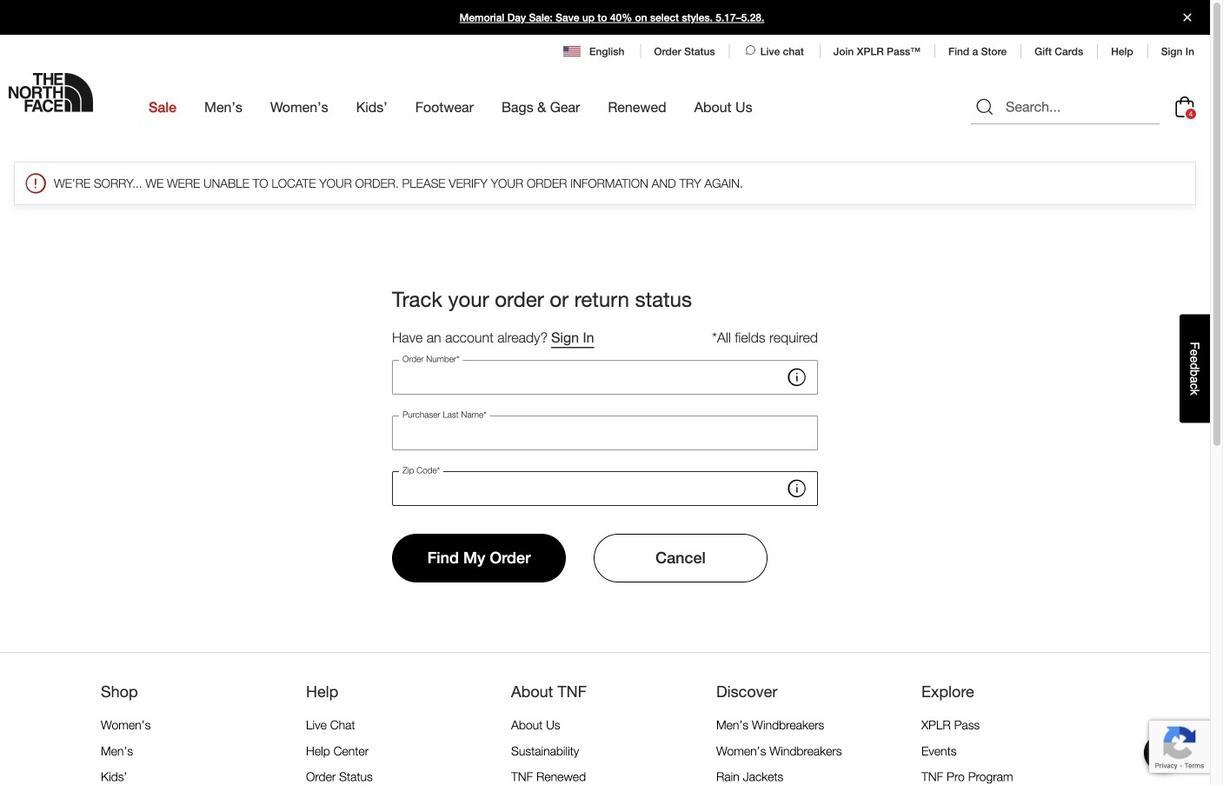 Task type: locate. For each thing, give the bounding box(es) containing it.
1 vertical spatial info image
[[785, 477, 810, 501]]

info image
[[785, 365, 810, 390], [785, 477, 810, 501]]

None text field
[[392, 471, 818, 506]]

search all image
[[975, 97, 996, 117]]

2 info image from the top
[[785, 477, 810, 501]]

None text field
[[392, 360, 818, 395], [392, 416, 818, 450], [392, 360, 818, 395], [392, 416, 818, 450]]

Search search field
[[971, 90, 1160, 124]]

0 vertical spatial info image
[[785, 365, 810, 390]]



Task type: vqa. For each thing, say whether or not it's contained in the screenshot.
Info image
yes



Task type: describe. For each thing, give the bounding box(es) containing it.
close image
[[1177, 13, 1199, 21]]

the north face home page image
[[9, 73, 93, 112]]

1 info image from the top
[[785, 365, 810, 390]]



